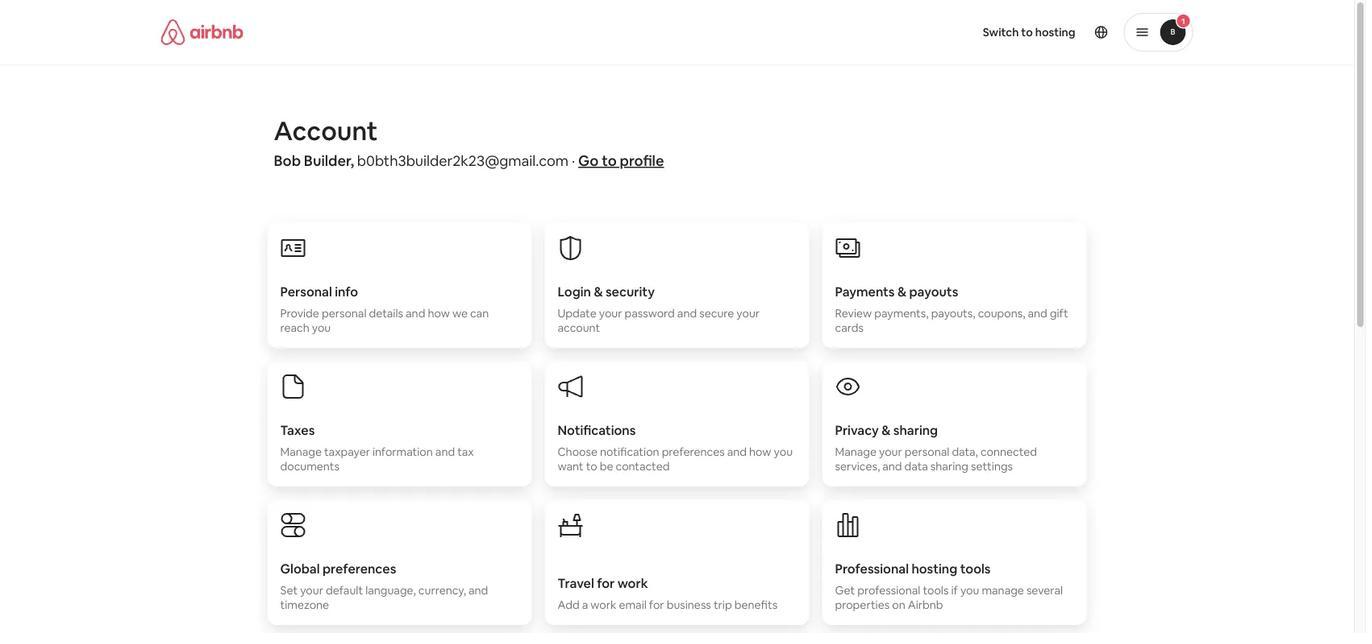 Task type: locate. For each thing, give the bounding box(es) containing it.
personal down info
[[322, 306, 367, 321]]

security
[[606, 283, 655, 300]]

secure
[[699, 306, 734, 321]]

account bob builder , b0bth3builder2k23@gmail.com · go to profile
[[274, 114, 664, 171]]

tax
[[457, 445, 474, 460]]

preferences inside notifications choose notification preferences and how you want to be contacted
[[662, 445, 725, 460]]

for right email
[[649, 598, 664, 613]]

you inside professional hosting tools get professional tools if you manage several properties on airbnb
[[960, 584, 979, 598]]

personal
[[322, 306, 367, 321], [905, 445, 950, 460]]

professional
[[835, 561, 909, 577]]

2 horizontal spatial &
[[898, 283, 907, 300]]

default
[[326, 584, 363, 598]]

1 horizontal spatial personal
[[905, 445, 950, 460]]

password
[[625, 306, 675, 321]]

1 horizontal spatial &
[[882, 422, 891, 439]]

airbnb
[[908, 598, 943, 613]]

0 horizontal spatial hosting
[[912, 561, 958, 577]]

and inside the payments & payouts review payments, payouts, coupons, and gift cards
[[1028, 306, 1048, 321]]

manage down privacy
[[835, 445, 877, 460]]

& inside the "privacy & sharing manage your personal data, connected services, and data sharing settings"
[[882, 422, 891, 439]]

1 horizontal spatial preferences
[[662, 445, 725, 460]]

1
[[1182, 16, 1185, 26]]

go to profile link
[[578, 152, 664, 171]]

1 vertical spatial how
[[749, 445, 771, 460]]

reach
[[280, 321, 309, 336]]

tools left if
[[923, 584, 949, 598]]

hosting inside professional hosting tools get professional tools if you manage several properties on airbnb
[[912, 561, 958, 577]]

& for payouts
[[898, 283, 907, 300]]

0 horizontal spatial preferences
[[323, 561, 396, 577]]

data,
[[952, 445, 978, 460]]

1 manage from the left
[[280, 445, 322, 460]]

·
[[572, 152, 575, 171]]

travel
[[558, 575, 594, 592]]

several
[[1027, 584, 1063, 598]]

& right privacy
[[882, 422, 891, 439]]

coupons,
[[978, 306, 1025, 321]]

taxes
[[280, 422, 315, 439]]

0 vertical spatial personal
[[322, 306, 367, 321]]

0 horizontal spatial how
[[428, 306, 450, 321]]

1 vertical spatial to
[[602, 152, 617, 171]]

0 horizontal spatial manage
[[280, 445, 322, 460]]

switch
[[983, 25, 1019, 40]]

services,
[[835, 460, 880, 474]]

1 button
[[1124, 13, 1193, 52]]

you right if
[[960, 584, 979, 598]]

to left be
[[586, 460, 597, 474]]

privacy & sharing manage your personal data, connected services, and data sharing settings
[[835, 422, 1037, 474]]

builder
[[304, 152, 350, 171]]

profile element
[[696, 0, 1193, 65]]

sharing right data
[[931, 460, 969, 474]]

info
[[335, 283, 358, 300]]

& up payments,
[[898, 283, 907, 300]]

& inside login & security update your password and secure your account
[[594, 283, 603, 300]]

manage inside the taxes manage taxpayer information and tax documents
[[280, 445, 322, 460]]

0 horizontal spatial work
[[591, 598, 616, 613]]

1 vertical spatial for
[[649, 598, 664, 613]]

& inside the payments & payouts review payments, payouts, coupons, and gift cards
[[898, 283, 907, 300]]

,
[[350, 152, 354, 171]]

1 horizontal spatial to
[[602, 152, 617, 171]]

you right reach
[[312, 321, 331, 336]]

hosting
[[1035, 25, 1075, 40], [912, 561, 958, 577]]

0 vertical spatial you
[[312, 321, 331, 336]]

payments & payouts review payments, payouts, coupons, and gift cards
[[835, 283, 1068, 336]]

login & security update your password and secure your account
[[558, 283, 760, 336]]

and inside the "privacy & sharing manage your personal data, connected services, and data sharing settings"
[[883, 460, 902, 474]]

& right login
[[594, 283, 603, 300]]

how
[[428, 306, 450, 321], [749, 445, 771, 460]]

1 horizontal spatial work
[[618, 575, 648, 592]]

choose
[[558, 445, 598, 460]]

how inside personal info provide personal details and how we can reach you
[[428, 306, 450, 321]]

your right set
[[300, 584, 323, 598]]

preferences right notification
[[662, 445, 725, 460]]

benefits
[[734, 598, 778, 613]]

2 vertical spatial you
[[960, 584, 979, 598]]

to
[[1021, 25, 1033, 40], [602, 152, 617, 171], [586, 460, 597, 474]]

1 vertical spatial hosting
[[912, 561, 958, 577]]

0 horizontal spatial &
[[594, 283, 603, 300]]

& for sharing
[[882, 422, 891, 439]]

you
[[312, 321, 331, 336], [774, 445, 793, 460], [960, 584, 979, 598]]

personal left data,
[[905, 445, 950, 460]]

1 vertical spatial preferences
[[323, 561, 396, 577]]

you left services,
[[774, 445, 793, 460]]

1 vertical spatial tools
[[923, 584, 949, 598]]

update
[[558, 306, 597, 321]]

2 manage from the left
[[835, 445, 877, 460]]

2 vertical spatial to
[[586, 460, 597, 474]]

&
[[594, 283, 603, 300], [898, 283, 907, 300], [882, 422, 891, 439]]

privacy
[[835, 422, 879, 439]]

you inside notifications choose notification preferences and how you want to be contacted
[[774, 445, 793, 460]]

on
[[892, 598, 905, 613]]

work up email
[[618, 575, 648, 592]]

payments,
[[874, 306, 929, 321]]

0 vertical spatial to
[[1021, 25, 1033, 40]]

data
[[905, 460, 928, 474]]

1 vertical spatial personal
[[905, 445, 950, 460]]

tools up manage
[[960, 561, 991, 577]]

notification
[[600, 445, 659, 460]]

global preferences set your default language, currency, and timezone
[[280, 561, 488, 613]]

work
[[618, 575, 648, 592], [591, 598, 616, 613]]

sharing
[[893, 422, 938, 439], [931, 460, 969, 474]]

work right a
[[591, 598, 616, 613]]

preferences up default
[[323, 561, 396, 577]]

taxpayer
[[324, 445, 370, 460]]

to right switch
[[1021, 25, 1033, 40]]

hosting up if
[[912, 561, 958, 577]]

to right go
[[602, 152, 617, 171]]

personal
[[280, 283, 332, 300]]

professional hosting tools get professional tools if you manage several properties on airbnb
[[835, 561, 1063, 613]]

0 horizontal spatial tools
[[923, 584, 949, 598]]

global
[[280, 561, 320, 577]]

go
[[578, 152, 599, 171]]

0 vertical spatial preferences
[[662, 445, 725, 460]]

1 horizontal spatial for
[[649, 598, 664, 613]]

2 horizontal spatial to
[[1021, 25, 1033, 40]]

0 horizontal spatial you
[[312, 321, 331, 336]]

your left data
[[879, 445, 902, 460]]

if
[[951, 584, 958, 598]]

0 horizontal spatial personal
[[322, 306, 367, 321]]

sharing up data
[[893, 422, 938, 439]]

1 horizontal spatial hosting
[[1035, 25, 1075, 40]]

1 vertical spatial work
[[591, 598, 616, 613]]

0 vertical spatial work
[[618, 575, 648, 592]]

and
[[406, 306, 425, 321], [677, 306, 697, 321], [1028, 306, 1048, 321], [435, 445, 455, 460], [727, 445, 747, 460], [883, 460, 902, 474], [469, 584, 488, 598]]

manage down taxes
[[280, 445, 322, 460]]

for right travel
[[597, 575, 615, 592]]

your
[[599, 306, 622, 321], [737, 306, 760, 321], [879, 445, 902, 460], [300, 584, 323, 598]]

can
[[470, 306, 489, 321]]

0 vertical spatial hosting
[[1035, 25, 1075, 40]]

1 horizontal spatial you
[[774, 445, 793, 460]]

tools
[[960, 561, 991, 577], [923, 584, 949, 598]]

hosting right switch
[[1035, 25, 1075, 40]]

2 horizontal spatial you
[[960, 584, 979, 598]]

language,
[[365, 584, 416, 598]]

preferences
[[662, 445, 725, 460], [323, 561, 396, 577]]

1 vertical spatial you
[[774, 445, 793, 460]]

1 horizontal spatial how
[[749, 445, 771, 460]]

be
[[600, 460, 613, 474]]

timezone
[[280, 598, 329, 613]]

0 vertical spatial tools
[[960, 561, 991, 577]]

for
[[597, 575, 615, 592], [649, 598, 664, 613]]

1 horizontal spatial manage
[[835, 445, 877, 460]]

information
[[373, 445, 433, 460]]

0 horizontal spatial for
[[597, 575, 615, 592]]

0 horizontal spatial to
[[586, 460, 597, 474]]

personal info provide personal details and how we can reach you
[[280, 283, 489, 336]]

0 vertical spatial how
[[428, 306, 450, 321]]

and inside notifications choose notification preferences and how you want to be contacted
[[727, 445, 747, 460]]

0 vertical spatial sharing
[[893, 422, 938, 439]]

manage
[[280, 445, 322, 460], [835, 445, 877, 460]]

bob
[[274, 152, 301, 171]]



Task type: vqa. For each thing, say whether or not it's contained in the screenshot.


Task type: describe. For each thing, give the bounding box(es) containing it.
to inside notifications choose notification preferences and how you want to be contacted
[[586, 460, 597, 474]]

review
[[835, 306, 872, 321]]

login
[[558, 283, 591, 300]]

business
[[667, 598, 711, 613]]

manage inside the "privacy & sharing manage your personal data, connected services, and data sharing settings"
[[835, 445, 877, 460]]

profile
[[620, 152, 664, 171]]

set
[[280, 584, 298, 598]]

get
[[835, 584, 855, 598]]

hosting inside switch to hosting link
[[1035, 25, 1075, 40]]

preferences inside global preferences set your default language, currency, and timezone
[[323, 561, 396, 577]]

travel for work add a work email for business trip benefits
[[558, 575, 778, 613]]

notifications
[[558, 422, 636, 439]]

& for security
[[594, 283, 603, 300]]

1 vertical spatial sharing
[[931, 460, 969, 474]]

provide
[[280, 306, 319, 321]]

properties
[[835, 598, 890, 613]]

we
[[452, 306, 468, 321]]

taxes manage taxpayer information and tax documents
[[280, 422, 474, 474]]

email
[[619, 598, 647, 613]]

your inside global preferences set your default language, currency, and timezone
[[300, 584, 323, 598]]

trip
[[714, 598, 732, 613]]

1 horizontal spatial tools
[[960, 561, 991, 577]]

personal inside the "privacy & sharing manage your personal data, connected services, and data sharing settings"
[[905, 445, 950, 460]]

details
[[369, 306, 403, 321]]

manage
[[982, 584, 1024, 598]]

want
[[558, 460, 584, 474]]

personal inside personal info provide personal details and how we can reach you
[[322, 306, 367, 321]]

0 vertical spatial for
[[597, 575, 615, 592]]

payouts,
[[931, 306, 976, 321]]

to inside account bob builder , b0bth3builder2k23@gmail.com · go to profile
[[602, 152, 617, 171]]

your right secure
[[737, 306, 760, 321]]

and inside global preferences set your default language, currency, and timezone
[[469, 584, 488, 598]]

add
[[558, 598, 580, 613]]

and inside login & security update your password and secure your account
[[677, 306, 697, 321]]

settings
[[971, 460, 1013, 474]]

a
[[582, 598, 588, 613]]

your down the 'security'
[[599, 306, 622, 321]]

documents
[[280, 460, 339, 474]]

you inside personal info provide personal details and how we can reach you
[[312, 321, 331, 336]]

connected
[[981, 445, 1037, 460]]

to inside "profile" 'element'
[[1021, 25, 1033, 40]]

payments
[[835, 283, 895, 300]]

account
[[558, 321, 600, 336]]

account
[[274, 114, 378, 148]]

currency,
[[418, 584, 466, 598]]

switch to hosting link
[[973, 15, 1085, 49]]

notifications choose notification preferences and how you want to be contacted
[[558, 422, 793, 474]]

payouts
[[909, 283, 958, 300]]

switch to hosting
[[983, 25, 1075, 40]]

contacted
[[616, 460, 670, 474]]

and inside the taxes manage taxpayer information and tax documents
[[435, 445, 455, 460]]

your inside the "privacy & sharing manage your personal data, connected services, and data sharing settings"
[[879, 445, 902, 460]]

and inside personal info provide personal details and how we can reach you
[[406, 306, 425, 321]]

cards
[[835, 321, 864, 336]]

professional
[[857, 584, 920, 598]]

b0bth3builder2k23@gmail.com
[[357, 152, 569, 171]]

gift
[[1050, 306, 1068, 321]]

how inside notifications choose notification preferences and how you want to be contacted
[[749, 445, 771, 460]]



